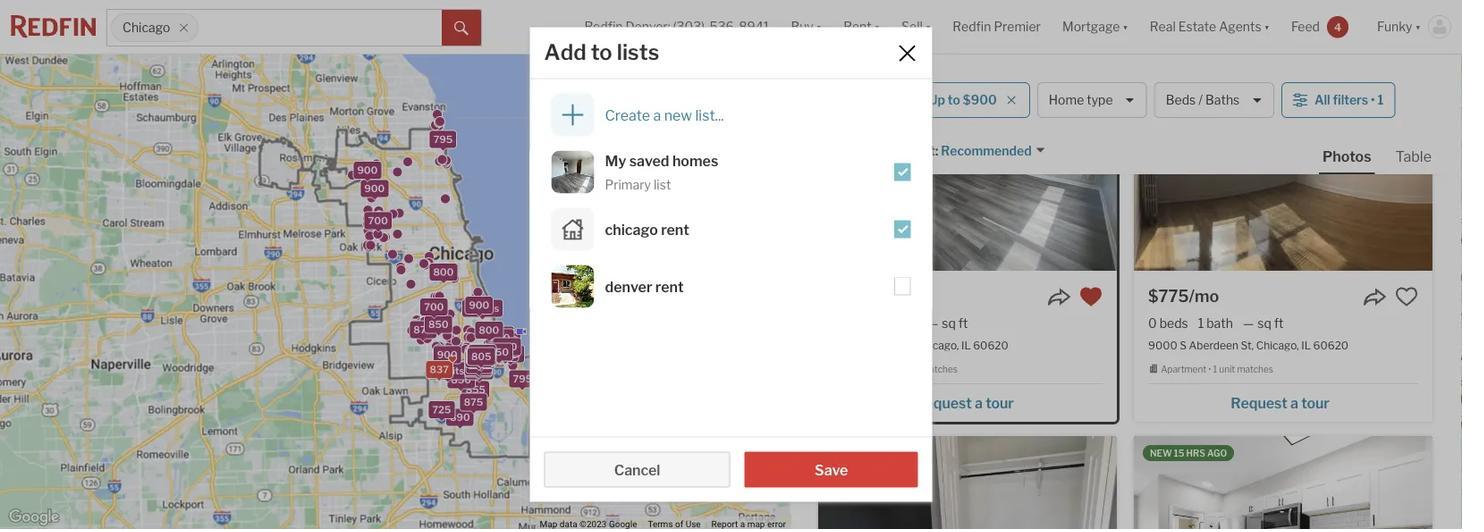 Task type: describe. For each thing, give the bounding box(es) containing it.
2 horizontal spatial 850
[[489, 347, 509, 358]]

filters
[[1333, 92, 1369, 108]]

create
[[605, 106, 650, 124]]

1 vertical spatial 795
[[513, 373, 532, 385]]

remove outline
[[626, 478, 716, 493]]

860
[[495, 342, 516, 354]]

chicago apartments for rent
[[818, 72, 1093, 96]]

remove chicago image
[[178, 22, 189, 33]]

2 /mo from the left
[[1189, 286, 1219, 306]]

0 beds
[[1149, 316, 1189, 331]]

apartment
[[1161, 364, 1207, 375]]

a inside button
[[653, 106, 661, 124]]

60620 for $775
[[1314, 339, 1349, 352]]

2 units
[[432, 365, 464, 377]]

redfin for redfin denver: (303)-536-8941
[[584, 19, 623, 34]]

all filters • 1 button
[[1282, 82, 1396, 118]]

0
[[1149, 316, 1157, 331]]

1 horizontal spatial •
[[1209, 364, 1212, 375]]

apartments
[[899, 72, 1013, 96]]

:
[[936, 143, 939, 159]]

1 unit from the left
[[904, 364, 920, 375]]

option group containing my saved homes
[[530, 151, 933, 308]]

save for save
[[815, 462, 848, 479]]

chicago
[[605, 221, 658, 238]]

1637 w 89th st, chicago, il 60620
[[833, 339, 1009, 352]]

837
[[430, 364, 449, 376]]

remove up to $900 image
[[1006, 95, 1017, 106]]

$900
[[963, 92, 997, 108]]

photo of 2025 perry st image
[[551, 265, 594, 308]]

my saved homes primary list
[[605, 152, 719, 192]]

0 vertical spatial 700
[[368, 215, 388, 227]]

home type button
[[1037, 82, 1147, 118]]

(773)
[[983, 7, 1018, 25]]

• inside button
[[1371, 92, 1375, 108]]

2 unit from the left
[[1220, 364, 1236, 375]]

home
[[1049, 92, 1084, 108]]

0 horizontal spatial 795
[[434, 134, 453, 145]]

outline
[[676, 478, 716, 493]]

il for $775
[[1302, 339, 1311, 352]]

780
[[469, 353, 489, 365]]

premier
[[994, 19, 1041, 34]]

0 horizontal spatial 770
[[470, 350, 489, 362]]

8941
[[739, 19, 770, 34]]

map region
[[0, 0, 979, 530]]

create a new list...
[[605, 106, 724, 124]]

homes
[[673, 152, 719, 170]]

remove outline button
[[619, 471, 722, 501]]

536-
[[710, 19, 739, 34]]

a up apartments
[[905, 7, 913, 25]]

0 horizontal spatial 850
[[429, 319, 449, 331]]

tour up photo of 9022 s dauphin ave, chicago, il 60619
[[986, 394, 1014, 412]]

remove
[[626, 478, 673, 493]]

a down 9000 s aberdeen st, chicago, il 60620
[[1291, 394, 1299, 412]]

rent
[[1048, 72, 1093, 96]]

1 horizontal spatial 770
[[496, 347, 515, 359]]

3
[[466, 303, 473, 315]]

denver rent
[[605, 278, 684, 295]]

create a new list... button
[[551, 93, 911, 136]]

chicago rent checkbox
[[530, 208, 933, 251]]

add
[[544, 39, 587, 65]]

sq for $775
[[1258, 316, 1272, 331]]

— for $775
[[1243, 316, 1254, 331]]

save search button
[[672, 72, 774, 103]]

hrs
[[1187, 448, 1206, 459]]

units for 3 units
[[475, 303, 499, 315]]

cancel button
[[544, 452, 731, 488]]

tour left 4
[[1302, 5, 1330, 23]]

saved
[[629, 152, 670, 170]]

redfin premier
[[953, 19, 1041, 34]]

for
[[1017, 72, 1044, 96]]

type
[[1087, 92, 1113, 108]]

up to $900
[[929, 92, 997, 108]]

1637
[[833, 339, 858, 352]]

1 vertical spatial 700
[[424, 301, 444, 313]]

chicago, for $775
[[1257, 339, 1299, 352]]

lists
[[617, 39, 659, 65]]

820
[[469, 361, 488, 373]]

(773) 255-0165 link
[[964, 0, 1103, 30]]

705
[[470, 352, 489, 364]]

beds / baths
[[1166, 92, 1240, 108]]

photo of 1637 w 89th st image
[[551, 151, 594, 194]]

3 units
[[466, 303, 499, 315]]

photo of 1637 w 89th st, chicago, il 60620 image
[[818, 51, 1117, 271]]

favorite button image
[[1395, 285, 1419, 309]]

ft for /mo
[[959, 316, 968, 331]]

0165
[[1055, 7, 1091, 25]]

st, for $775
[[1241, 339, 1254, 352]]

1 down aberdeen
[[1213, 364, 1218, 375]]

to for add
[[591, 39, 613, 65]]

$775
[[1149, 286, 1189, 306]]

tour up photo of 4901 s drexel blvd, chicago, il 60615
[[1302, 394, 1330, 412]]

denver rent checkbox
[[530, 265, 933, 308]]

sort :
[[909, 143, 939, 159]]

favorite button checkbox for /mo
[[1080, 285, 1103, 309]]

redfin denver: (303)-536-8941
[[584, 19, 770, 34]]

new 15 hrs ago
[[1150, 448, 1227, 459]]

chicago for chicago apartments for rent
[[818, 72, 895, 96]]

775
[[470, 359, 489, 371]]

up to $900 button
[[917, 82, 1030, 118]]

60620 for /mo
[[973, 339, 1009, 352]]

units for 2 units
[[440, 365, 464, 377]]

chicago for chicago
[[123, 20, 170, 35]]

feed
[[1292, 19, 1320, 34]]

2 vertical spatial 850
[[451, 374, 471, 386]]

recommended button
[[939, 143, 1046, 160]]

— sq ft for /mo
[[928, 316, 968, 331]]

my
[[605, 152, 626, 170]]

redfin premier button
[[942, 0, 1052, 54]]

il for /mo
[[962, 339, 971, 352]]

denver:
[[626, 19, 670, 34]]

a left 4
[[1291, 5, 1299, 23]]

chicago, for /mo
[[916, 339, 959, 352]]



Task type: vqa. For each thing, say whether or not it's contained in the screenshot.
750
yes



Task type: locate. For each thing, give the bounding box(es) containing it.
825
[[494, 340, 514, 352]]

1 vertical spatial •
[[897, 145, 900, 160]]

a left the "new"
[[653, 106, 661, 124]]

• left sort
[[897, 145, 900, 160]]

— sq ft for $775
[[1243, 316, 1284, 331]]

1 unit matches
[[898, 364, 958, 375]]

0 vertical spatial units
[[475, 303, 499, 315]]

15
[[1174, 448, 1185, 459]]

2 ft from the left
[[1274, 316, 1284, 331]]

rent for chicago rent
[[661, 221, 690, 238]]

0 horizontal spatial matches
[[922, 364, 958, 375]]

1 horizontal spatial chicago,
[[1257, 339, 1299, 352]]

chicago left the remove chicago icon
[[123, 20, 170, 35]]

0 horizontal spatial redfin
[[584, 19, 623, 34]]

1 horizontal spatial 700
[[424, 301, 444, 313]]

0 vertical spatial to
[[591, 39, 613, 65]]

$775 /mo
[[1149, 286, 1219, 306]]

0 horizontal spatial il
[[962, 339, 971, 352]]

890
[[493, 344, 514, 355], [469, 350, 490, 362], [469, 353, 489, 365], [450, 412, 470, 424]]

tour left redfin premier
[[916, 7, 944, 25]]

1 horizontal spatial redfin
[[953, 19, 992, 34]]

1 60620 from the left
[[973, 339, 1009, 352]]

1 — sq ft from the left
[[928, 316, 968, 331]]

0 horizontal spatial 700
[[368, 215, 388, 227]]

submit search image
[[454, 21, 469, 36]]

9000 s aberdeen st, chicago, il 60620
[[1149, 339, 1349, 352]]

1 vertical spatial save
[[815, 462, 848, 479]]

1 vertical spatial chicago
[[818, 72, 895, 96]]

s
[[1180, 339, 1187, 352]]

0 horizontal spatial ft
[[959, 316, 968, 331]]

900
[[357, 164, 378, 176], [364, 183, 385, 194], [469, 300, 490, 311], [490, 330, 510, 341], [490, 332, 510, 344], [437, 349, 458, 361], [470, 353, 490, 364]]

to
[[591, 39, 613, 65], [948, 92, 961, 108]]

rent inside checkbox
[[656, 278, 684, 295]]

1 horizontal spatial st,
[[1241, 339, 1254, 352]]

unit down aberdeen
[[1220, 364, 1236, 375]]

2 horizontal spatial •
[[1371, 92, 1375, 108]]

0 vertical spatial 850
[[429, 319, 449, 331]]

/mo up 89th
[[874, 286, 905, 306]]

st, right 89th
[[901, 339, 914, 352]]

apartment • 1 unit matches
[[1161, 364, 1274, 375]]

0 horizontal spatial •
[[897, 145, 900, 160]]

baths
[[1206, 92, 1240, 108]]

745
[[471, 352, 490, 364]]

google image
[[4, 506, 64, 530]]

ft for $775
[[1274, 316, 1284, 331]]

89th
[[874, 339, 899, 352]]

0 horizontal spatial — sq ft
[[928, 316, 968, 331]]

0 horizontal spatial —
[[928, 316, 939, 331]]

ft up 1637 w 89th st, chicago, il 60620
[[959, 316, 968, 331]]

1 horizontal spatial — sq ft
[[1243, 316, 1284, 331]]

1 matches from the left
[[922, 364, 958, 375]]

/
[[1199, 92, 1203, 108]]

photos button
[[1319, 147, 1392, 174]]

1 chicago, from the left
[[916, 339, 959, 352]]

— up 1637 w 89th st, chicago, il 60620
[[928, 316, 939, 331]]

search
[[719, 81, 759, 96]]

770
[[496, 347, 515, 359], [470, 350, 489, 362]]

0 horizontal spatial sq
[[942, 316, 956, 331]]

home type
[[1049, 92, 1113, 108]]

to inside up to $900 button
[[948, 92, 961, 108]]

rent inside option
[[661, 221, 690, 238]]

/mo up 1 bath
[[1189, 286, 1219, 306]]

• down aberdeen
[[1209, 364, 1212, 375]]

1 horizontal spatial save
[[815, 462, 848, 479]]

list
[[654, 177, 671, 192]]

to for up
[[948, 92, 961, 108]]

725
[[432, 404, 451, 416]]

rent
[[661, 221, 690, 238], [656, 278, 684, 295]]

add to lists
[[544, 39, 659, 65]]

0 horizontal spatial favorite button checkbox
[[1080, 285, 1103, 309]]

1
[[1378, 92, 1384, 108], [1198, 316, 1204, 331], [898, 364, 902, 375], [1213, 364, 1218, 375]]

ft up 9000 s aberdeen st, chicago, il 60620
[[1274, 316, 1284, 331]]

2 il from the left
[[1302, 339, 1311, 352]]

request a tour button
[[1149, 0, 1419, 26], [833, 1, 964, 28], [833, 388, 1103, 415], [1149, 388, 1419, 415]]

1 horizontal spatial /mo
[[1189, 286, 1219, 306]]

(303)-
[[673, 19, 710, 34]]

0 vertical spatial 795
[[434, 134, 453, 145]]

list...
[[696, 106, 724, 124]]

redfin left premier
[[953, 19, 992, 34]]

rent for denver rent
[[656, 278, 684, 295]]

chicago, up 1 unit matches
[[916, 339, 959, 352]]

1 horizontal spatial matches
[[1237, 364, 1274, 375]]

chicago
[[123, 20, 170, 35], [818, 72, 895, 96]]

option group
[[530, 151, 933, 308]]

1 favorite button checkbox from the left
[[1080, 285, 1103, 309]]

sq for /mo
[[942, 316, 956, 331]]

/mo
[[874, 286, 905, 306], [1189, 286, 1219, 306]]

• right filters
[[1371, 92, 1375, 108]]

save for save search
[[688, 81, 716, 96]]

2 60620 from the left
[[1314, 339, 1349, 352]]

0 horizontal spatial 60620
[[973, 339, 1009, 352]]

0 horizontal spatial /mo
[[874, 286, 905, 306]]

1 — from the left
[[928, 316, 939, 331]]

photos
[[1323, 148, 1372, 165]]

2 favorite button checkbox from the left
[[1395, 285, 1419, 309]]

1 vertical spatial 850
[[489, 347, 509, 358]]

ft
[[959, 316, 968, 331], [1274, 316, 1284, 331]]

photo of 9022 s dauphin ave, chicago, il 60619 image
[[818, 436, 1117, 530]]

to right add
[[591, 39, 613, 65]]

1 horizontal spatial chicago
[[818, 72, 895, 96]]

1 down 89th
[[898, 364, 902, 375]]

— sq ft up 1637 w 89th st, chicago, il 60620
[[928, 316, 968, 331]]

60620
[[973, 339, 1009, 352], [1314, 339, 1349, 352]]

unit
[[904, 364, 920, 375], [1220, 364, 1236, 375]]

save button
[[745, 452, 918, 488]]

1 left bath
[[1198, 316, 1204, 331]]

1 inside button
[[1378, 92, 1384, 108]]

add to lists element
[[544, 39, 874, 65]]

all
[[1315, 92, 1331, 108]]

aberdeen
[[1189, 339, 1239, 352]]

redfin up add to lists
[[584, 19, 623, 34]]

a up photo of 9022 s dauphin ave, chicago, il 60619
[[975, 394, 983, 412]]

up
[[929, 92, 945, 108]]

photo of 9000 s aberdeen st, chicago, il 60620 image
[[1134, 51, 1433, 271]]

favorite button checkbox for $775
[[1395, 285, 1419, 309]]

save search
[[688, 81, 759, 96]]

unit down 1637 w 89th st, chicago, il 60620
[[904, 364, 920, 375]]

0 vertical spatial chicago
[[123, 20, 170, 35]]

4
[[1335, 20, 1342, 33]]

1 horizontal spatial 850
[[451, 374, 471, 386]]

1 horizontal spatial sq
[[1258, 316, 1272, 331]]

— for /mo
[[928, 316, 939, 331]]

favorite button checkbox
[[1080, 285, 1103, 309], [1395, 285, 1419, 309]]

all filters • 1
[[1315, 92, 1384, 108]]

1 horizontal spatial ft
[[1274, 316, 1284, 331]]

sq up 9000 s aberdeen st, chicago, il 60620
[[1258, 316, 1272, 331]]

units right 3
[[475, 303, 499, 315]]

9000
[[1149, 339, 1178, 352]]

st, for /mo
[[901, 339, 914, 352]]

units
[[475, 303, 499, 315], [440, 365, 464, 377]]

cancel
[[614, 462, 660, 479]]

1 horizontal spatial 795
[[513, 373, 532, 385]]

720
[[474, 352, 493, 363]]

to inside add to lists dialog
[[591, 39, 613, 65]]

1 vertical spatial units
[[440, 365, 464, 377]]

1 bath
[[1198, 316, 1233, 331]]

865
[[469, 363, 488, 375]]

save inside button
[[688, 81, 716, 96]]

1 redfin from the left
[[584, 19, 623, 34]]

2 chicago, from the left
[[1257, 339, 1299, 352]]

1 horizontal spatial favorite button checkbox
[[1395, 285, 1419, 309]]

0 horizontal spatial save
[[688, 81, 716, 96]]

tour
[[1302, 5, 1330, 23], [916, 7, 944, 25], [986, 394, 1014, 412], [1302, 394, 1330, 412]]

2 — sq ft from the left
[[1243, 316, 1284, 331]]

sq up 1637 w 89th st, chicago, il 60620
[[942, 316, 956, 331]]

2 sq from the left
[[1258, 316, 1272, 331]]

photo of 4901 s drexel blvd, chicago, il 60615 image
[[1134, 436, 1433, 530]]

primary
[[605, 177, 651, 192]]

1 st, from the left
[[901, 339, 914, 352]]

chicago rent
[[605, 221, 690, 238]]

2 — from the left
[[1243, 316, 1254, 331]]

st, right aberdeen
[[1241, 339, 1254, 352]]

save
[[688, 81, 716, 96], [815, 462, 848, 479]]

1 horizontal spatial units
[[475, 303, 499, 315]]

0 horizontal spatial units
[[440, 365, 464, 377]]

bath
[[1207, 316, 1233, 331]]

il
[[962, 339, 971, 352], [1302, 339, 1311, 352]]

1 ft from the left
[[959, 316, 968, 331]]

— sq ft up 9000 s aberdeen st, chicago, il 60620
[[1243, 316, 1284, 331]]

0 horizontal spatial st,
[[901, 339, 914, 352]]

0 horizontal spatial chicago
[[123, 20, 170, 35]]

0 vertical spatial save
[[688, 81, 716, 96]]

2 redfin from the left
[[953, 19, 992, 34]]

new
[[664, 106, 692, 124]]

750
[[472, 349, 491, 360]]

1 vertical spatial to
[[948, 92, 961, 108]]

255-
[[1021, 7, 1055, 25]]

request
[[1231, 5, 1288, 23], [845, 7, 902, 25], [915, 394, 972, 412], [1231, 394, 1288, 412]]

matches down 1637 w 89th st, chicago, il 60620
[[922, 364, 958, 375]]

beds / baths button
[[1155, 82, 1275, 118]]

700
[[368, 215, 388, 227], [424, 301, 444, 313]]

0 horizontal spatial unit
[[904, 364, 920, 375]]

to right up
[[948, 92, 961, 108]]

805
[[471, 351, 492, 363]]

870
[[472, 348, 491, 360]]

chicago, right aberdeen
[[1257, 339, 1299, 352]]

1 horizontal spatial 60620
[[1314, 339, 1349, 352]]

2 matches from the left
[[1237, 364, 1274, 375]]

800
[[433, 267, 454, 278], [479, 325, 499, 337], [490, 332, 510, 344], [497, 336, 517, 348], [497, 341, 517, 353], [469, 365, 490, 377]]

0 horizontal spatial 895
[[473, 348, 493, 360]]

1 /mo from the left
[[874, 286, 905, 306]]

ago
[[1207, 448, 1227, 459]]

table
[[1396, 148, 1432, 165]]

855
[[466, 384, 486, 396]]

2 vertical spatial •
[[1209, 364, 1212, 375]]

1 horizontal spatial 895
[[501, 348, 521, 360]]

sort
[[909, 143, 936, 159]]

1 sq from the left
[[942, 316, 956, 331]]

table button
[[1392, 147, 1436, 173]]

favorite button image
[[1080, 285, 1103, 309]]

1 horizontal spatial to
[[948, 92, 961, 108]]

add to lists dialog
[[530, 27, 933, 502]]

redfin inside button
[[953, 19, 992, 34]]

rent right "denver"
[[656, 278, 684, 295]]

matches
[[922, 364, 958, 375], [1237, 364, 1274, 375]]

0 horizontal spatial to
[[591, 39, 613, 65]]

875
[[414, 324, 433, 336], [473, 347, 492, 359], [471, 350, 490, 362], [464, 397, 483, 408]]

1 right filters
[[1378, 92, 1384, 108]]

redfin
[[584, 19, 623, 34], [953, 19, 992, 34]]

My saved homes checkbox
[[530, 151, 933, 194]]

2
[[432, 365, 438, 377]]

— up 9000 s aberdeen st, chicago, il 60620
[[1243, 316, 1254, 331]]

matches down 9000 s aberdeen st, chicago, il 60620
[[1237, 364, 1274, 375]]

2 st, from the left
[[1241, 339, 1254, 352]]

0 horizontal spatial chicago,
[[916, 339, 959, 352]]

redfin for redfin premier
[[953, 19, 992, 34]]

beds
[[1160, 316, 1189, 331]]

a
[[1291, 5, 1299, 23], [905, 7, 913, 25], [653, 106, 661, 124], [975, 394, 983, 412], [1291, 394, 1299, 412]]

save inside 'button'
[[815, 462, 848, 479]]

895
[[473, 348, 493, 360], [501, 348, 521, 360]]

1 horizontal spatial il
[[1302, 339, 1311, 352]]

units right 2
[[440, 365, 464, 377]]

740
[[471, 354, 491, 366]]

rent right chicago
[[661, 221, 690, 238]]

0 vertical spatial rent
[[661, 221, 690, 238]]

1 vertical spatial rent
[[656, 278, 684, 295]]

1 horizontal spatial unit
[[1220, 364, 1236, 375]]

chicago left up
[[818, 72, 895, 96]]

1 il from the left
[[962, 339, 971, 352]]

0 vertical spatial •
[[1371, 92, 1375, 108]]

1 horizontal spatial —
[[1243, 316, 1254, 331]]

denver
[[605, 278, 653, 295]]



